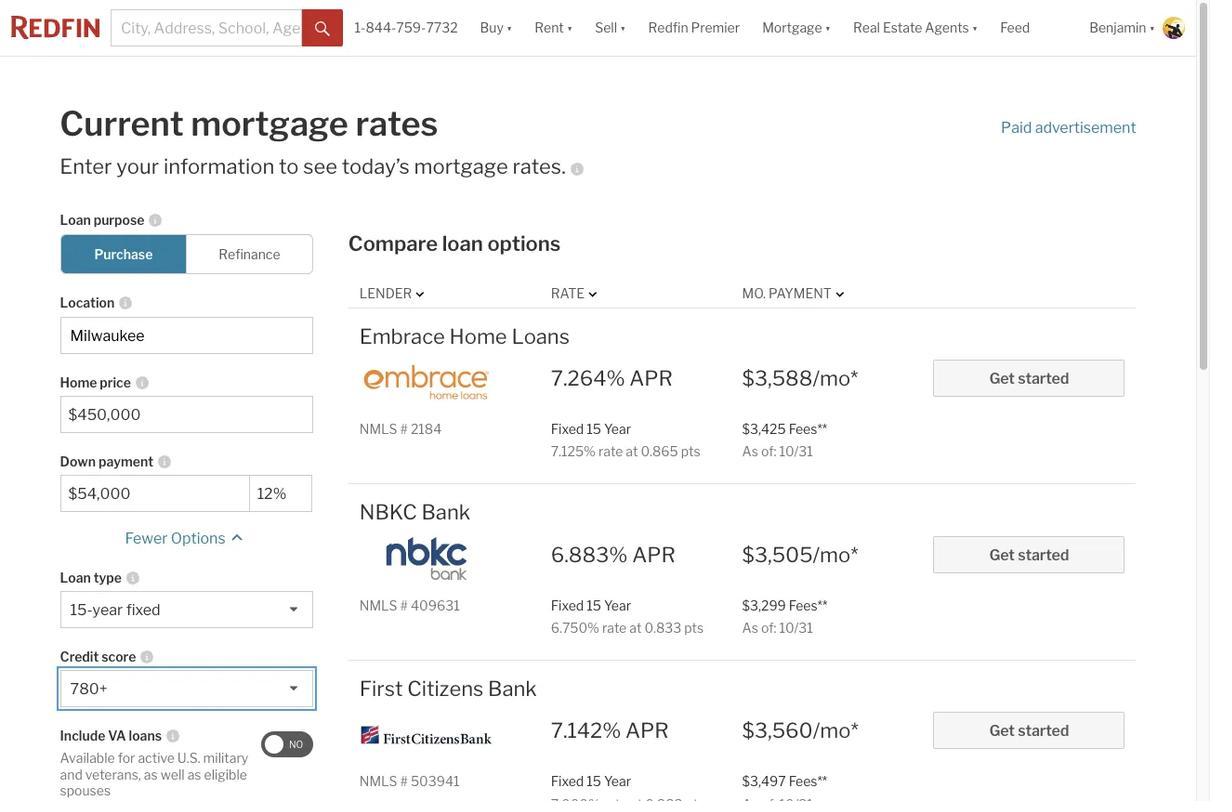 Task type: vqa. For each thing, say whether or not it's contained in the screenshot.
the middle /100
no



Task type: describe. For each thing, give the bounding box(es) containing it.
loan type
[[60, 570, 122, 586]]

embrace home loans
[[360, 324, 570, 348]]

$3,505 /mo*
[[742, 542, 859, 567]]

benjamin ▾
[[1090, 20, 1156, 36]]

3 fees** from the top
[[789, 774, 827, 789]]

as for $3,588
[[742, 443, 759, 459]]

6.883
[[551, 542, 609, 567]]

down
[[60, 454, 96, 470]]

▾ for mortgage ▾
[[825, 20, 831, 36]]

7.264 % apr
[[551, 366, 673, 390]]

real estate agents ▾ link
[[853, 0, 978, 56]]

fixed 15 year 7.125 % rate at 0.865 pts
[[551, 421, 701, 459]]

va
[[108, 728, 126, 744]]

fixed 15 year 6.750 % rate at 0.833 pts
[[551, 597, 704, 636]]

started for $3,560 /mo*
[[1018, 723, 1070, 740]]

$3,299 fees** as of: 10/31
[[742, 597, 828, 636]]

fixed for 7.264
[[551, 421, 584, 437]]

get started button for $3,505 /mo*
[[934, 536, 1125, 573]]

military
[[203, 750, 248, 766]]

at for 7.264
[[626, 443, 638, 459]]

real estate agents ▾ button
[[842, 0, 989, 56]]

844-
[[366, 20, 396, 36]]

pts for 7.264 % apr
[[681, 443, 701, 459]]

rent ▾ button
[[524, 0, 584, 56]]

rates.
[[513, 154, 566, 178]]

payment
[[769, 286, 832, 301]]

veterans,
[[85, 767, 141, 783]]

409631
[[411, 597, 460, 613]]

$3,560
[[742, 719, 813, 743]]

City, Address, School, Agent, ZIP search field
[[111, 9, 302, 46]]

sell
[[595, 20, 617, 36]]

information
[[164, 154, 275, 178]]

6.883 % apr
[[551, 542, 676, 567]]

$3,425 fees** as of: 10/31
[[742, 421, 827, 459]]

1 horizontal spatial mortgage
[[414, 154, 508, 178]]

advertisement
[[1035, 119, 1137, 136]]

7.264
[[551, 366, 607, 390]]

$3,588
[[742, 366, 813, 390]]

$3,425
[[742, 421, 786, 437]]

redfin premier
[[648, 20, 740, 36]]

credit
[[60, 649, 99, 665]]

$3,497
[[742, 774, 786, 789]]

agents
[[925, 20, 969, 36]]

Refinance radio
[[186, 234, 313, 274]]

first citizens bank
[[360, 677, 537, 701]]

1 down payment text field from the left
[[68, 485, 241, 503]]

0 horizontal spatial bank
[[422, 500, 471, 525]]

paid advertisement
[[1001, 119, 1137, 136]]

to
[[279, 154, 299, 178]]

mortgage ▾ button
[[762, 0, 831, 56]]

2184
[[411, 421, 442, 437]]

fixed for 6.883
[[551, 597, 584, 613]]

7.142
[[551, 719, 603, 743]]

503941
[[411, 774, 460, 789]]

rates
[[355, 103, 438, 144]]

refinance
[[219, 247, 280, 262]]

credit score
[[60, 649, 136, 665]]

real
[[853, 20, 880, 36]]

nmls for nbkc bank
[[360, 597, 397, 613]]

rate button
[[551, 285, 601, 303]]

real estate agents ▾
[[853, 20, 978, 36]]

options
[[487, 232, 561, 256]]

10/31 for $3,588
[[779, 443, 813, 459]]

$3,588 /mo*
[[742, 366, 858, 390]]

1-
[[355, 20, 366, 36]]

estate
[[883, 20, 922, 36]]

for
[[118, 750, 135, 766]]

3 year from the top
[[604, 774, 631, 789]]

apr for 7.264 % apr
[[630, 366, 673, 390]]

15-
[[70, 602, 93, 619]]

nmls for embrace home loans
[[360, 421, 397, 437]]

▾ inside real estate agents ▾ link
[[972, 20, 978, 36]]

% for 6.883
[[609, 542, 628, 567]]

user photo image
[[1163, 17, 1185, 39]]

nmls for first citizens bank
[[360, 774, 397, 789]]

feed
[[1000, 20, 1030, 36]]

started for $3,505 /mo*
[[1018, 546, 1070, 564]]

redfin premier button
[[637, 0, 751, 56]]

pts for 6.883 % apr
[[684, 620, 704, 636]]

# for nbkc
[[400, 597, 408, 613]]

compare
[[348, 232, 438, 256]]

buy
[[480, 20, 504, 36]]

0 vertical spatial home
[[450, 324, 507, 348]]

of: for $3,588
[[761, 443, 777, 459]]

15-year fixed
[[70, 602, 161, 619]]

fixed
[[126, 602, 161, 619]]

buy ▾ button
[[480, 0, 513, 56]]

get started for $3,560 /mo*
[[989, 723, 1070, 740]]

6.750
[[551, 620, 588, 636]]

fewer
[[125, 530, 168, 548]]

get started button for $3,560 /mo*
[[934, 712, 1125, 750]]

get for $3,588 /mo*
[[989, 370, 1015, 387]]

compare loan options
[[348, 232, 561, 256]]

down payment
[[60, 454, 153, 470]]

15 for 6.883
[[587, 597, 601, 613]]

3 15 from the top
[[587, 774, 601, 789]]

options
[[171, 530, 226, 548]]

started for $3,588 /mo*
[[1018, 370, 1070, 387]]

nbkc
[[360, 500, 417, 525]]

loan for loan type
[[60, 570, 91, 586]]

# for first
[[400, 774, 408, 789]]

1 vertical spatial home
[[60, 375, 97, 391]]

1-844-759-7732 link
[[355, 20, 458, 36]]

benjamin
[[1090, 20, 1147, 36]]

mo. payment
[[742, 286, 832, 301]]

sell ▾
[[595, 20, 626, 36]]

mo.
[[742, 286, 766, 301]]

15 for 7.264
[[587, 421, 601, 437]]

State, City, County, ZIP search field
[[60, 317, 313, 354]]

home price
[[60, 375, 131, 391]]

780+
[[70, 681, 108, 698]]

year for 6.883
[[604, 597, 631, 613]]

Home price text field
[[68, 406, 305, 424]]

0.833
[[645, 620, 682, 636]]

available
[[60, 750, 115, 766]]

$3,505
[[742, 542, 813, 567]]

fewer options
[[125, 530, 226, 548]]

lender button
[[360, 285, 429, 303]]

get for $3,505 /mo*
[[989, 546, 1015, 564]]



Task type: locate. For each thing, give the bounding box(es) containing it.
loan
[[442, 232, 483, 256]]

rate right the 6.750
[[602, 620, 627, 636]]

10/31 down $3,425
[[779, 443, 813, 459]]

10/31 down $3,299
[[779, 620, 813, 636]]

of: inside $3,425 fees** as of: 10/31
[[761, 443, 777, 459]]

1 vertical spatial of:
[[761, 620, 777, 636]]

pts inside fixed 15 year 7.125 % rate at 0.865 pts
[[681, 443, 701, 459]]

option group
[[60, 234, 313, 274]]

embrace
[[360, 324, 445, 348]]

rate inside fixed 15 year 7.125 % rate at 0.865 pts
[[599, 443, 623, 459]]

%
[[607, 366, 625, 390], [584, 443, 596, 459], [609, 542, 628, 567], [588, 620, 600, 636], [603, 719, 621, 743]]

apr up "fixed 15 year 6.750 % rate at 0.833 pts"
[[632, 542, 676, 567]]

purchase
[[94, 247, 153, 262]]

2 loan from the top
[[60, 570, 91, 586]]

2 vertical spatial 15
[[587, 774, 601, 789]]

▾ right "rent"
[[567, 20, 573, 36]]

1 ▾ from the left
[[506, 20, 513, 36]]

get started button
[[934, 360, 1125, 397], [934, 536, 1125, 573], [934, 712, 1125, 750]]

2 vertical spatial year
[[604, 774, 631, 789]]

rate
[[599, 443, 623, 459], [602, 620, 627, 636]]

1 vertical spatial 10/31
[[779, 620, 813, 636]]

as down active
[[144, 767, 158, 783]]

0 vertical spatial mortgage
[[191, 103, 349, 144]]

% left 0.833
[[588, 620, 600, 636]]

get started button for $3,588 /mo*
[[934, 360, 1125, 397]]

2 vertical spatial get
[[989, 723, 1015, 740]]

0 vertical spatial fees**
[[789, 421, 827, 437]]

1 vertical spatial bank
[[488, 677, 537, 701]]

2 vertical spatial get started
[[989, 723, 1070, 740]]

as
[[742, 443, 759, 459], [742, 620, 759, 636]]

1 loan from the top
[[60, 212, 91, 228]]

2 vertical spatial started
[[1018, 723, 1070, 740]]

2 vertical spatial get started button
[[934, 712, 1125, 750]]

2 /mo* from the top
[[813, 542, 859, 567]]

% up fixed 15 year 7.125 % rate at 0.865 pts
[[607, 366, 625, 390]]

15 down 7.142 % apr
[[587, 774, 601, 789]]

2 as from the left
[[187, 767, 201, 783]]

% left '0.865' on the right bottom of page
[[584, 443, 596, 459]]

3 get started button from the top
[[934, 712, 1125, 750]]

mortgage
[[762, 20, 822, 36]]

5 ▾ from the left
[[972, 20, 978, 36]]

1 15 from the top
[[587, 421, 601, 437]]

year for 7.264
[[604, 421, 631, 437]]

rate for 6.883
[[602, 620, 627, 636]]

nmls # 2184
[[360, 421, 442, 437]]

7.142 % apr
[[551, 719, 669, 743]]

apr up fixed 15 year 7.125 % rate at 0.865 pts
[[630, 366, 673, 390]]

option group containing purchase
[[60, 234, 313, 274]]

0 vertical spatial loan
[[60, 212, 91, 228]]

mortgage down rates
[[414, 154, 508, 178]]

pts
[[681, 443, 701, 459], [684, 620, 704, 636]]

▾ right agents at top
[[972, 20, 978, 36]]

apr right 7.142
[[626, 719, 669, 743]]

3 # from the top
[[400, 774, 408, 789]]

1 vertical spatial as
[[742, 620, 759, 636]]

sell ▾ button
[[584, 0, 637, 56]]

▾ inside rent ▾ dropdown button
[[567, 20, 573, 36]]

fixed up 7.125
[[551, 421, 584, 437]]

citizens
[[407, 677, 484, 701]]

as
[[144, 767, 158, 783], [187, 767, 201, 783]]

10/31 inside the $3,299 fees** as of: 10/31
[[779, 620, 813, 636]]

0 horizontal spatial home
[[60, 375, 97, 391]]

1 vertical spatial nmls
[[360, 597, 397, 613]]

at inside fixed 15 year 7.125 % rate at 0.865 pts
[[626, 443, 638, 459]]

0 horizontal spatial down payment text field
[[68, 485, 241, 503]]

/mo* up $3,497 fees**
[[813, 719, 859, 743]]

#
[[400, 421, 408, 437], [400, 597, 408, 613], [400, 774, 408, 789]]

0 vertical spatial /mo*
[[813, 366, 858, 390]]

3 get started from the top
[[989, 723, 1070, 740]]

2 get from the top
[[989, 546, 1015, 564]]

% for 7.264
[[607, 366, 625, 390]]

1 /mo* from the top
[[813, 366, 858, 390]]

# for embrace
[[400, 421, 408, 437]]

▾ inside mortgage ▾ dropdown button
[[825, 20, 831, 36]]

year down 7.142 % apr
[[604, 774, 631, 789]]

year
[[604, 421, 631, 437], [604, 597, 631, 613], [604, 774, 631, 789]]

1 vertical spatial at
[[630, 620, 642, 636]]

started
[[1018, 370, 1070, 387], [1018, 546, 1070, 564], [1018, 723, 1070, 740]]

0 vertical spatial rate
[[599, 443, 623, 459]]

feed button
[[989, 0, 1079, 56]]

current
[[60, 103, 184, 144]]

home left loans
[[450, 324, 507, 348]]

1 get started from the top
[[989, 370, 1070, 387]]

rate for 7.264
[[599, 443, 623, 459]]

2 fees** from the top
[[789, 597, 828, 613]]

fees** inside the $3,299 fees** as of: 10/31
[[789, 597, 828, 613]]

get started for $3,505 /mo*
[[989, 546, 1070, 564]]

0 horizontal spatial mortgage
[[191, 103, 349, 144]]

year
[[93, 602, 123, 619]]

2 ▾ from the left
[[567, 20, 573, 36]]

fixed inside "fixed 15 year 6.750 % rate at 0.833 pts"
[[551, 597, 584, 613]]

1 vertical spatial loan
[[60, 570, 91, 586]]

/mo* up $3,425 fees** as of: 10/31
[[813, 366, 858, 390]]

3 /mo* from the top
[[813, 719, 859, 743]]

/mo* for $3,505
[[813, 542, 859, 567]]

10/31 inside $3,425 fees** as of: 10/31
[[779, 443, 813, 459]]

submit search image
[[315, 21, 330, 36]]

of:
[[761, 443, 777, 459], [761, 620, 777, 636]]

0 vertical spatial get started button
[[934, 360, 1125, 397]]

2 as from the top
[[742, 620, 759, 636]]

as for $3,505
[[742, 620, 759, 636]]

home left price
[[60, 375, 97, 391]]

10/31
[[779, 443, 813, 459], [779, 620, 813, 636]]

apr for 6.883 % apr
[[632, 542, 676, 567]]

0 vertical spatial apr
[[630, 366, 673, 390]]

fixed down 7.142
[[551, 774, 584, 789]]

nmls left '409631'
[[360, 597, 397, 613]]

3 ▾ from the left
[[620, 20, 626, 36]]

year inside fixed 15 year 7.125 % rate at 0.865 pts
[[604, 421, 631, 437]]

1 started from the top
[[1018, 370, 1070, 387]]

at left '0.865' on the right bottom of page
[[626, 443, 638, 459]]

1 horizontal spatial bank
[[488, 677, 537, 701]]

/mo* up the $3,299 fees** as of: 10/31
[[813, 542, 859, 567]]

10/31 for $3,505
[[779, 620, 813, 636]]

0 vertical spatial 15
[[587, 421, 601, 437]]

score
[[102, 649, 136, 665]]

% inside "fixed 15 year 6.750 % rate at 0.833 pts"
[[588, 620, 600, 636]]

1 vertical spatial /mo*
[[813, 542, 859, 567]]

and
[[60, 767, 83, 783]]

1-844-759-7732
[[355, 20, 458, 36]]

of: down $3,299
[[761, 620, 777, 636]]

mortgage up to
[[191, 103, 349, 144]]

2 of: from the top
[[761, 620, 777, 636]]

enter your information to see today's mortgage rates.
[[60, 154, 566, 178]]

1 vertical spatial get started button
[[934, 536, 1125, 573]]

6 ▾ from the left
[[1150, 20, 1156, 36]]

15 down 7.264
[[587, 421, 601, 437]]

15 inside fixed 15 year 7.125 % rate at 0.865 pts
[[587, 421, 601, 437]]

fixed
[[551, 421, 584, 437], [551, 597, 584, 613], [551, 774, 584, 789]]

loan left type
[[60, 570, 91, 586]]

get
[[989, 370, 1015, 387], [989, 546, 1015, 564], [989, 723, 1015, 740]]

nmls left 2184
[[360, 421, 397, 437]]

first
[[360, 677, 403, 701]]

pts inside "fixed 15 year 6.750 % rate at 0.833 pts"
[[684, 620, 704, 636]]

location
[[60, 295, 115, 311]]

# left 503941
[[400, 774, 408, 789]]

1 vertical spatial pts
[[684, 620, 704, 636]]

# left 2184
[[400, 421, 408, 437]]

2 15 from the top
[[587, 597, 601, 613]]

fixed 15 year
[[551, 774, 631, 789]]

of: down $3,425
[[761, 443, 777, 459]]

1 vertical spatial get
[[989, 546, 1015, 564]]

nbkc bank
[[360, 500, 471, 525]]

1 vertical spatial 15
[[587, 597, 601, 613]]

fees** for $3,588
[[789, 421, 827, 437]]

0 horizontal spatial as
[[144, 767, 158, 783]]

mo. payment button
[[742, 285, 849, 303]]

2 vertical spatial apr
[[626, 719, 669, 743]]

fees** right $3,425
[[789, 421, 827, 437]]

0 vertical spatial bank
[[422, 500, 471, 525]]

1 vertical spatial rate
[[602, 620, 627, 636]]

1 vertical spatial #
[[400, 597, 408, 613]]

at left 0.833
[[630, 620, 642, 636]]

as inside $3,425 fees** as of: 10/31
[[742, 443, 759, 459]]

▾ for buy ▾
[[506, 20, 513, 36]]

1 horizontal spatial as
[[187, 767, 201, 783]]

% up fixed 15 year
[[603, 719, 621, 743]]

fees** right $3,497
[[789, 774, 827, 789]]

fixed up the 6.750
[[551, 597, 584, 613]]

▾ left user photo
[[1150, 20, 1156, 36]]

paid
[[1001, 119, 1032, 136]]

get started
[[989, 370, 1070, 387], [989, 546, 1070, 564], [989, 723, 1070, 740]]

1 nmls from the top
[[360, 421, 397, 437]]

your
[[116, 154, 159, 178]]

payment
[[98, 454, 153, 470]]

# left '409631'
[[400, 597, 408, 613]]

/mo* for $3,560
[[813, 719, 859, 743]]

fees** for $3,505
[[789, 597, 828, 613]]

% up "fixed 15 year 6.750 % rate at 0.833 pts"
[[609, 542, 628, 567]]

nmls # 503941
[[360, 774, 460, 789]]

u.s.
[[177, 750, 200, 766]]

get for $3,560 /mo*
[[989, 723, 1015, 740]]

paid advertisement button
[[1001, 118, 1137, 138]]

$3,560 /mo*
[[742, 719, 859, 743]]

rate right 7.125
[[599, 443, 623, 459]]

at inside "fixed 15 year 6.750 % rate at 0.833 pts"
[[630, 620, 642, 636]]

2 fixed from the top
[[551, 597, 584, 613]]

2 vertical spatial #
[[400, 774, 408, 789]]

nmls
[[360, 421, 397, 437], [360, 597, 397, 613], [360, 774, 397, 789]]

as inside the $3,299 fees** as of: 10/31
[[742, 620, 759, 636]]

get started for $3,588 /mo*
[[989, 370, 1070, 387]]

rate
[[551, 286, 585, 301]]

pts right 0.833
[[684, 620, 704, 636]]

purpose
[[94, 212, 145, 228]]

▾ inside buy ▾ dropdown button
[[506, 20, 513, 36]]

bank right nbkc
[[422, 500, 471, 525]]

▾ right buy
[[506, 20, 513, 36]]

2 year from the top
[[604, 597, 631, 613]]

buy ▾
[[480, 20, 513, 36]]

rent ▾ button
[[535, 0, 573, 56]]

▾ for sell ▾
[[620, 20, 626, 36]]

as down $3,425
[[742, 443, 759, 459]]

0 vertical spatial get
[[989, 370, 1015, 387]]

2 10/31 from the top
[[779, 620, 813, 636]]

2 nmls from the top
[[360, 597, 397, 613]]

fees** right $3,299
[[789, 597, 828, 613]]

15 inside "fixed 15 year 6.750 % rate at 0.833 pts"
[[587, 597, 601, 613]]

at for 6.883
[[630, 620, 642, 636]]

pts right '0.865' on the right bottom of page
[[681, 443, 701, 459]]

% for 7.142
[[603, 719, 621, 743]]

0 vertical spatial started
[[1018, 370, 1070, 387]]

0 vertical spatial pts
[[681, 443, 701, 459]]

0 vertical spatial fixed
[[551, 421, 584, 437]]

$3,497 fees**
[[742, 774, 827, 789]]

2 started from the top
[[1018, 546, 1070, 564]]

loan for loan purpose
[[60, 212, 91, 228]]

1 get from the top
[[989, 370, 1015, 387]]

% inside fixed 15 year 7.125 % rate at 0.865 pts
[[584, 443, 596, 459]]

0 vertical spatial at
[[626, 443, 638, 459]]

1 vertical spatial mortgage
[[414, 154, 508, 178]]

1 as from the left
[[144, 767, 158, 783]]

loan left purpose
[[60, 212, 91, 228]]

/mo* for $3,588
[[813, 366, 858, 390]]

rent
[[535, 20, 564, 36]]

of: inside the $3,299 fees** as of: 10/31
[[761, 620, 777, 636]]

4 ▾ from the left
[[825, 20, 831, 36]]

0 vertical spatial of:
[[761, 443, 777, 459]]

today's
[[342, 154, 410, 178]]

available for active u.s. military and veterans, as well as eligible spouses
[[60, 750, 248, 799]]

1 as from the top
[[742, 443, 759, 459]]

1 vertical spatial fixed
[[551, 597, 584, 613]]

1 horizontal spatial down payment text field
[[257, 485, 304, 503]]

1 horizontal spatial home
[[450, 324, 507, 348]]

rent ▾
[[535, 20, 573, 36]]

0 vertical spatial get started
[[989, 370, 1070, 387]]

15 up the 6.750
[[587, 597, 601, 613]]

loan
[[60, 212, 91, 228], [60, 570, 91, 586]]

rate inside "fixed 15 year 6.750 % rate at 0.833 pts"
[[602, 620, 627, 636]]

3 get from the top
[[989, 723, 1015, 740]]

Down payment text field
[[68, 485, 241, 503], [257, 485, 304, 503]]

redfin
[[648, 20, 688, 36]]

0 vertical spatial nmls
[[360, 421, 397, 437]]

buy ▾ button
[[469, 0, 524, 56]]

year down 7.264 % apr
[[604, 421, 631, 437]]

1 vertical spatial started
[[1018, 546, 1070, 564]]

2 # from the top
[[400, 597, 408, 613]]

7732
[[426, 20, 458, 36]]

1 fixed from the top
[[551, 421, 584, 437]]

1 vertical spatial year
[[604, 597, 631, 613]]

2 get started from the top
[[989, 546, 1070, 564]]

year down 6.883 % apr
[[604, 597, 631, 613]]

3 nmls from the top
[[360, 774, 397, 789]]

include va loans
[[60, 728, 162, 744]]

as down $3,299
[[742, 620, 759, 636]]

1 vertical spatial apr
[[632, 542, 676, 567]]

0 vertical spatial 10/31
[[779, 443, 813, 459]]

2 vertical spatial fees**
[[789, 774, 827, 789]]

0 vertical spatial as
[[742, 443, 759, 459]]

0.865
[[641, 443, 678, 459]]

apr for 7.142 % apr
[[626, 719, 669, 743]]

2 vertical spatial /mo*
[[813, 719, 859, 743]]

as down the u.s.
[[187, 767, 201, 783]]

2 vertical spatial nmls
[[360, 774, 397, 789]]

▾
[[506, 20, 513, 36], [567, 20, 573, 36], [620, 20, 626, 36], [825, 20, 831, 36], [972, 20, 978, 36], [1150, 20, 1156, 36]]

1 vertical spatial fees**
[[789, 597, 828, 613]]

1 10/31 from the top
[[779, 443, 813, 459]]

▾ right mortgage
[[825, 20, 831, 36]]

1 # from the top
[[400, 421, 408, 437]]

Purchase radio
[[60, 234, 187, 274]]

enter
[[60, 154, 112, 178]]

▾ for rent ▾
[[567, 20, 573, 36]]

▾ right the sell
[[620, 20, 626, 36]]

▾ inside sell ▾ dropdown button
[[620, 20, 626, 36]]

1 year from the top
[[604, 421, 631, 437]]

2 get started button from the top
[[934, 536, 1125, 573]]

of: for $3,505
[[761, 620, 777, 636]]

7.125
[[551, 443, 584, 459]]

include
[[60, 728, 105, 744]]

price
[[100, 375, 131, 391]]

3 fixed from the top
[[551, 774, 584, 789]]

year inside "fixed 15 year 6.750 % rate at 0.833 pts"
[[604, 597, 631, 613]]

2 down payment text field from the left
[[257, 485, 304, 503]]

1 fees** from the top
[[789, 421, 827, 437]]

▾ for benjamin ▾
[[1150, 20, 1156, 36]]

lender
[[360, 286, 412, 301]]

0 vertical spatial #
[[400, 421, 408, 437]]

1 vertical spatial get started
[[989, 546, 1070, 564]]

2 vertical spatial fixed
[[551, 774, 584, 789]]

nmls left 503941
[[360, 774, 397, 789]]

0 vertical spatial year
[[604, 421, 631, 437]]

1 of: from the top
[[761, 443, 777, 459]]

bank right citizens
[[488, 677, 537, 701]]

1 get started button from the top
[[934, 360, 1125, 397]]

fees** inside $3,425 fees** as of: 10/31
[[789, 421, 827, 437]]

3 started from the top
[[1018, 723, 1070, 740]]

fixed inside fixed 15 year 7.125 % rate at 0.865 pts
[[551, 421, 584, 437]]



